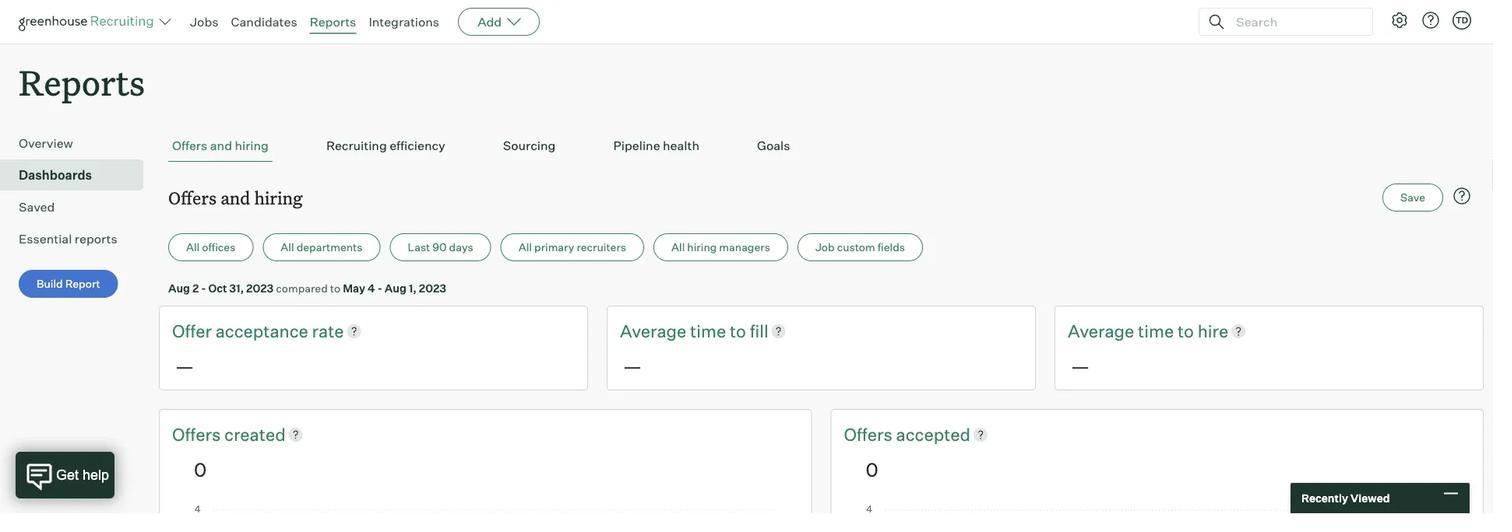 Task type: locate. For each thing, give the bounding box(es) containing it.
all inside all offices button
[[186, 241, 200, 254]]

2 — from the left
[[623, 355, 642, 378]]

all offices button
[[168, 234, 253, 262]]

offer
[[172, 321, 212, 342]]

xychart image
[[194, 506, 777, 515], [866, 506, 1449, 515]]

all inside the all hiring managers button
[[672, 241, 685, 254]]

offers
[[172, 138, 207, 154], [168, 186, 217, 209], [172, 424, 224, 446], [844, 424, 896, 446]]

to for hire
[[1178, 321, 1194, 342]]

time for fill
[[690, 321, 726, 342]]

0 horizontal spatial time link
[[690, 320, 730, 344]]

managers
[[719, 241, 770, 254]]

time
[[690, 321, 726, 342], [1138, 321, 1174, 342]]

aug
[[168, 282, 190, 295], [385, 282, 406, 295]]

0 horizontal spatial xychart image
[[194, 506, 777, 515]]

1 horizontal spatial aug
[[385, 282, 406, 295]]

1 horizontal spatial average link
[[1068, 320, 1138, 344]]

2 average from the left
[[1068, 321, 1134, 342]]

0 horizontal spatial —
[[175, 355, 194, 378]]

to link
[[730, 320, 750, 344], [1178, 320, 1198, 344]]

1 horizontal spatial offers link
[[844, 423, 896, 447]]

1 average from the left
[[620, 321, 687, 342]]

departments
[[297, 241, 363, 254]]

1 horizontal spatial xychart image
[[866, 506, 1449, 515]]

acceptance
[[216, 321, 308, 342]]

reports link
[[310, 14, 356, 30]]

2023
[[246, 282, 274, 295], [419, 282, 446, 295]]

0 horizontal spatial average link
[[620, 320, 690, 344]]

0 horizontal spatial time
[[690, 321, 726, 342]]

0 horizontal spatial offers link
[[172, 423, 224, 447]]

to link for fill
[[730, 320, 750, 344]]

all inside all primary recruiters button
[[519, 241, 532, 254]]

— for hire
[[1071, 355, 1090, 378]]

aug left 2
[[168, 282, 190, 295]]

faq image
[[1453, 187, 1472, 206]]

2 average link from the left
[[1068, 320, 1138, 344]]

3 all from the left
[[519, 241, 532, 254]]

rate
[[312, 321, 344, 342]]

0 horizontal spatial 0
[[194, 458, 207, 482]]

hiring inside tab list
[[235, 138, 269, 154]]

to left may
[[330, 282, 341, 295]]

to left fill
[[730, 321, 746, 342]]

all left primary
[[519, 241, 532, 254]]

—
[[175, 355, 194, 378], [623, 355, 642, 378], [1071, 355, 1090, 378]]

1 all from the left
[[186, 241, 200, 254]]

2 average time to from the left
[[1068, 321, 1198, 342]]

4 all from the left
[[672, 241, 685, 254]]

tab list
[[168, 130, 1475, 162]]

1 aug from the left
[[168, 282, 190, 295]]

0
[[194, 458, 207, 482], [866, 458, 879, 482]]

2 horizontal spatial to
[[1178, 321, 1194, 342]]

recently
[[1302, 492, 1348, 506]]

all for all hiring managers
[[672, 241, 685, 254]]

candidates link
[[231, 14, 297, 30]]

1 - from the left
[[201, 282, 206, 295]]

0 horizontal spatial average time to
[[620, 321, 750, 342]]

2 time from the left
[[1138, 321, 1174, 342]]

2 to link from the left
[[1178, 320, 1198, 344]]

offices
[[202, 241, 236, 254]]

report
[[65, 277, 100, 291]]

compared
[[276, 282, 328, 295]]

fill
[[750, 321, 769, 342]]

time link left hire link
[[1138, 320, 1178, 344]]

time left the 'hire'
[[1138, 321, 1174, 342]]

offers and hiring button
[[168, 130, 273, 162]]

health
[[663, 138, 700, 154]]

2023 right 1,
[[419, 282, 446, 295]]

to
[[330, 282, 341, 295], [730, 321, 746, 342], [1178, 321, 1194, 342]]

td button
[[1453, 11, 1472, 30]]

1 vertical spatial offers and hiring
[[168, 186, 303, 209]]

0 vertical spatial offers and hiring
[[172, 138, 269, 154]]

average time to
[[620, 321, 750, 342], [1068, 321, 1198, 342]]

2 0 from the left
[[866, 458, 879, 482]]

offers link
[[172, 423, 224, 447], [844, 423, 896, 447]]

to for fill
[[730, 321, 746, 342]]

0 vertical spatial and
[[210, 138, 232, 154]]

recruiting efficiency
[[326, 138, 445, 154]]

last
[[408, 241, 430, 254]]

time for hire
[[1138, 321, 1174, 342]]

days
[[449, 241, 473, 254]]

2023 right 31,
[[246, 282, 274, 295]]

reports down greenhouse recruiting image
[[19, 59, 145, 105]]

1 horizontal spatial to link
[[1178, 320, 1198, 344]]

xychart image for created
[[194, 506, 777, 515]]

1 horizontal spatial 2023
[[419, 282, 446, 295]]

all hiring managers
[[672, 241, 770, 254]]

all
[[186, 241, 200, 254], [281, 241, 294, 254], [519, 241, 532, 254], [672, 241, 685, 254]]

1 average link from the left
[[620, 320, 690, 344]]

0 vertical spatial hiring
[[235, 138, 269, 154]]

all inside all departments button
[[281, 241, 294, 254]]

all hiring managers button
[[654, 234, 788, 262]]

0 horizontal spatial aug
[[168, 282, 190, 295]]

offers and hiring inside button
[[172, 138, 269, 154]]

1 horizontal spatial reports
[[310, 14, 356, 30]]

recently viewed
[[1302, 492, 1390, 506]]

1 horizontal spatial average
[[1068, 321, 1134, 342]]

to link for hire
[[1178, 320, 1198, 344]]

efficiency
[[390, 138, 445, 154]]

1 horizontal spatial -
[[377, 282, 382, 295]]

offer acceptance
[[172, 321, 312, 342]]

1 time link from the left
[[690, 320, 730, 344]]

pipeline health
[[613, 138, 700, 154]]

last 90 days
[[408, 241, 473, 254]]

all left 'managers'
[[672, 241, 685, 254]]

0 horizontal spatial -
[[201, 282, 206, 295]]

- right 2
[[201, 282, 206, 295]]

average time to for hire
[[1068, 321, 1198, 342]]

1 horizontal spatial average time to
[[1068, 321, 1198, 342]]

0 vertical spatial reports
[[310, 14, 356, 30]]

td button
[[1450, 8, 1475, 33]]

0 for accepted
[[866, 458, 879, 482]]

2 xychart image from the left
[[866, 506, 1449, 515]]

2 - from the left
[[377, 282, 382, 295]]

all for all offices
[[186, 241, 200, 254]]

1,
[[409, 282, 417, 295]]

all left offices
[[186, 241, 200, 254]]

to left the 'hire'
[[1178, 321, 1194, 342]]

2 offers link from the left
[[844, 423, 896, 447]]

job
[[816, 241, 835, 254]]

1 average time to from the left
[[620, 321, 750, 342]]

1 horizontal spatial time
[[1138, 321, 1174, 342]]

dashboards link
[[19, 166, 137, 185]]

1 to link from the left
[[730, 320, 750, 344]]

all left departments
[[281, 241, 294, 254]]

1 horizontal spatial —
[[623, 355, 642, 378]]

acceptance link
[[216, 320, 312, 344]]

2 all from the left
[[281, 241, 294, 254]]

hire
[[1198, 321, 1229, 342]]

- right 4
[[377, 282, 382, 295]]

reports right candidates
[[310, 14, 356, 30]]

aug left 1,
[[385, 282, 406, 295]]

time link for fill
[[690, 320, 730, 344]]

1 xychart image from the left
[[194, 506, 777, 515]]

-
[[201, 282, 206, 295], [377, 282, 382, 295]]

time link
[[690, 320, 730, 344], [1138, 320, 1178, 344]]

offers and hiring
[[172, 138, 269, 154], [168, 186, 303, 209]]

1 horizontal spatial 0
[[866, 458, 879, 482]]

and
[[210, 138, 232, 154], [221, 186, 250, 209]]

1 0 from the left
[[194, 458, 207, 482]]

1 time from the left
[[690, 321, 726, 342]]

jobs
[[190, 14, 219, 30]]

average link
[[620, 320, 690, 344], [1068, 320, 1138, 344]]

sourcing button
[[499, 130, 560, 162]]

hiring
[[235, 138, 269, 154], [254, 186, 303, 209], [687, 241, 717, 254]]

0 horizontal spatial average
[[620, 321, 687, 342]]

1 horizontal spatial to
[[730, 321, 746, 342]]

configure image
[[1391, 11, 1409, 30]]

reports
[[310, 14, 356, 30], [19, 59, 145, 105]]

1 offers link from the left
[[172, 423, 224, 447]]

all primary recruiters button
[[501, 234, 644, 262]]

1 vertical spatial and
[[221, 186, 250, 209]]

goals
[[757, 138, 790, 154]]

2 horizontal spatial —
[[1071, 355, 1090, 378]]

integrations
[[369, 14, 439, 30]]

1 horizontal spatial time link
[[1138, 320, 1178, 344]]

2 time link from the left
[[1138, 320, 1178, 344]]

integrations link
[[369, 14, 439, 30]]

time link left 'fill' link
[[690, 320, 730, 344]]

0 horizontal spatial 2023
[[246, 282, 274, 295]]

time left fill
[[690, 321, 726, 342]]

0 horizontal spatial reports
[[19, 59, 145, 105]]

average
[[620, 321, 687, 342], [1068, 321, 1134, 342]]

0 horizontal spatial to link
[[730, 320, 750, 344]]

— for fill
[[623, 355, 642, 378]]

3 — from the left
[[1071, 355, 1090, 378]]

td
[[1456, 15, 1469, 25]]



Task type: vqa. For each thing, say whether or not it's contained in the screenshot.
THE ANOTHER corresponding to Phone
no



Task type: describe. For each thing, give the bounding box(es) containing it.
saved
[[19, 200, 55, 215]]

sourcing
[[503, 138, 556, 154]]

job custom fields button
[[798, 234, 923, 262]]

build report
[[37, 277, 100, 291]]

offers link for accepted
[[844, 423, 896, 447]]

goals button
[[753, 130, 794, 162]]

recruiting
[[326, 138, 387, 154]]

1 2023 from the left
[[246, 282, 274, 295]]

recruiters
[[577, 241, 626, 254]]

candidates
[[231, 14, 297, 30]]

oct
[[208, 282, 227, 295]]

average time to for fill
[[620, 321, 750, 342]]

offers link for created
[[172, 423, 224, 447]]

all for all departments
[[281, 241, 294, 254]]

add button
[[458, 8, 540, 36]]

aug 2 - oct 31, 2023 compared to may 4 - aug 1, 2023
[[168, 282, 446, 295]]

primary
[[534, 241, 574, 254]]

all primary recruiters
[[519, 241, 626, 254]]

pipeline health button
[[610, 130, 703, 162]]

fill link
[[750, 320, 769, 344]]

2 vertical spatial hiring
[[687, 241, 717, 254]]

created
[[224, 424, 286, 446]]

average link for hire
[[1068, 320, 1138, 344]]

dashboards
[[19, 168, 92, 183]]

0 for created
[[194, 458, 207, 482]]

tab list containing offers and hiring
[[168, 130, 1475, 162]]

xychart image for accepted
[[866, 506, 1449, 515]]

1 vertical spatial reports
[[19, 59, 145, 105]]

build report button
[[19, 270, 118, 299]]

2
[[192, 282, 199, 295]]

overview link
[[19, 134, 137, 153]]

average for hire
[[1068, 321, 1134, 342]]

4
[[368, 282, 375, 295]]

fields
[[878, 241, 905, 254]]

time link for hire
[[1138, 320, 1178, 344]]

offers inside button
[[172, 138, 207, 154]]

may
[[343, 282, 365, 295]]

hire link
[[1198, 320, 1229, 344]]

2 aug from the left
[[385, 282, 406, 295]]

last 90 days button
[[390, 234, 491, 262]]

0 horizontal spatial to
[[330, 282, 341, 295]]

essential reports
[[19, 232, 117, 247]]

average for fill
[[620, 321, 687, 342]]

saved link
[[19, 198, 137, 217]]

1 — from the left
[[175, 355, 194, 378]]

all departments
[[281, 241, 363, 254]]

save button
[[1383, 184, 1444, 212]]

job custom fields
[[816, 241, 905, 254]]

viewed
[[1351, 492, 1390, 506]]

90
[[433, 241, 447, 254]]

pipeline
[[613, 138, 660, 154]]

2 2023 from the left
[[419, 282, 446, 295]]

overview
[[19, 136, 73, 151]]

and inside button
[[210, 138, 232, 154]]

essential reports link
[[19, 230, 137, 249]]

created link
[[224, 423, 286, 447]]

add
[[478, 14, 502, 30]]

build
[[37, 277, 63, 291]]

31,
[[229, 282, 244, 295]]

recruiting efficiency button
[[322, 130, 449, 162]]

rate link
[[312, 320, 344, 344]]

average link for fill
[[620, 320, 690, 344]]

all offices
[[186, 241, 236, 254]]

accepted link
[[896, 423, 971, 447]]

save
[[1401, 191, 1426, 205]]

all departments button
[[263, 234, 381, 262]]

1 vertical spatial hiring
[[254, 186, 303, 209]]

custom
[[837, 241, 875, 254]]

all for all primary recruiters
[[519, 241, 532, 254]]

greenhouse recruiting image
[[19, 12, 159, 31]]

Search text field
[[1232, 11, 1359, 33]]

jobs link
[[190, 14, 219, 30]]

accepted
[[896, 424, 971, 446]]

reports
[[75, 232, 117, 247]]

offer link
[[172, 320, 216, 344]]

essential
[[19, 232, 72, 247]]



